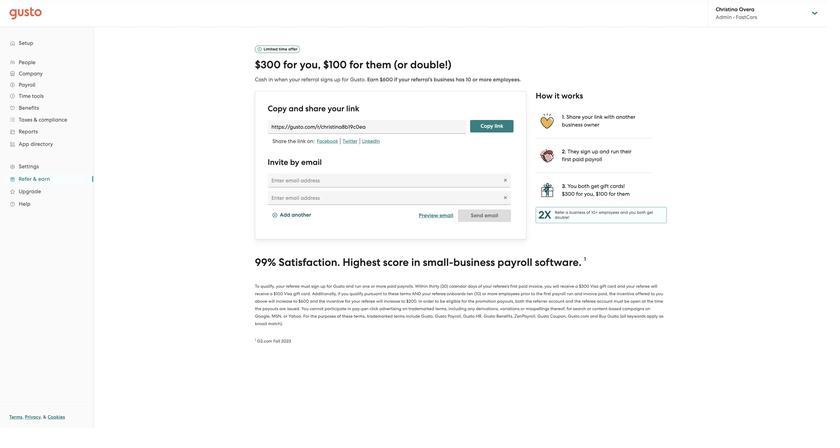 Task type: describe. For each thing, give the bounding box(es) containing it.
compliance
[[39, 117, 67, 123]]

up inside the '2 . they sign up and run their first paid payroll'
[[592, 149, 599, 155]]

earn
[[38, 176, 50, 182]]

refer & earn
[[19, 176, 50, 182]]

participate
[[325, 307, 347, 312]]

0 vertical spatial if
[[395, 76, 398, 83]]

refer a business of 10+ employees and you both get double!
[[556, 210, 654, 220]]

click
[[370, 307, 379, 312]]

1 vertical spatial visa
[[284, 292, 293, 297]]

first inside the '2 . they sign up and run their first paid payroll'
[[563, 156, 572, 163]]

0 vertical spatial you,
[[300, 58, 321, 71]]

you inside "refer a business of 10+ employees and you both get double!"
[[630, 210, 637, 215]]

. inside 3 . you both get gift cards! $300 for you, $100 for them
[[566, 183, 567, 190]]

in inside cash in when your referral signs up for gusto. earn $600 if your referral's business has 10 or more employees.
[[269, 76, 273, 83]]

$600 inside to qualify, your referee must sign up for gusto and run one or more paid payrolls. within thirty (30) calendar days of your referee's first paid invoice, you will receive a $300 visa gift card and your referee will receive a $100 visa gift card. additionally, if you qualify pursuant to these terms and your referee onboards ten (10) or more employees prior to the first payroll run and invoice paid, the incentive offered to you above will increase to $600 and the incentive for your referee will increase to $200. in order to be eligible for the promotion payouts, both the referrer account and the referee account must be open at the time the payouts are issued. you cannot participate in pay-per-click advertising on trademarked terms, including any derivations, variations or misspellings thereof, for search or content-based campaigns on google, msn, or yahoo. for the purposes of these terms, trademarked terms include gusto, gusto payroll, gusto hr, gusto benefits, zenpayroll, gusto coupon, gusto.com and buy gusto (all keywords apply as broad match).
[[299, 299, 309, 304]]

0 horizontal spatial terms,
[[354, 314, 366, 319]]

to left $200.
[[402, 299, 406, 304]]

limited time offer
[[264, 47, 298, 52]]

copy for copy and share your link
[[268, 104, 287, 114]]

invite by email
[[268, 158, 322, 167]]

add
[[280, 212, 291, 219]]

module__icon___go7vc image for 2nd enter email address email field from the bottom of the page
[[504, 178, 509, 183]]

employees inside to qualify, your referee must sign up for gusto and run one or more paid payrolls. within thirty (30) calendar days of your referee's first paid invoice, you will receive a $300 visa gift card and your referee will receive a $100 visa gift card. additionally, if you qualify pursuant to these terms and your referee onboards ten (10) or more employees prior to the first payroll run and invoice paid, the incentive offered to you above will increase to $600 and the incentive for your referee will increase to $200. in order to be eligible for the promotion payouts, both the referrer account and the referee account must be open at the time the payouts are issued. you cannot participate in pay-per-click advertising on trademarked terms, including any derivations, variations or misspellings thereof, for search or content-based campaigns on google, msn, or yahoo. for the purposes of these terms, trademarked terms include gusto, gusto payroll, gusto hr, gusto benefits, zenpayroll, gusto coupon, gusto.com and buy gusto (all keywords apply as broad match).
[[499, 292, 520, 297]]

include
[[406, 314, 421, 319]]

0 vertical spatial these
[[389, 292, 399, 297]]

and
[[412, 292, 422, 297]]

1 vertical spatial payroll
[[498, 256, 533, 269]]

will up payouts
[[269, 299, 275, 304]]

match).
[[268, 322, 283, 327]]

to up issued.
[[294, 299, 298, 304]]

linkedin button
[[360, 138, 383, 145]]

time tools
[[19, 93, 44, 99]]

add another
[[280, 212, 312, 219]]

terms link
[[9, 415, 22, 421]]

as
[[660, 314, 664, 319]]

2 vertical spatial &
[[43, 415, 47, 421]]

time inside to qualify, your referee must sign up for gusto and run one or more paid payrolls. within thirty (30) calendar days of your referee's first paid invoice, you will receive a $300 visa gift card and your referee will receive a $100 visa gift card. additionally, if you qualify pursuant to these terms and your referee onboards ten (10) or more employees prior to the first payroll run and invoice paid, the incentive offered to you above will increase to $600 and the incentive for your referee will increase to $200. in order to be eligible for the promotion payouts, both the referrer account and the referee account must be open at the time the payouts are issued. you cannot participate in pay-per-click advertising on trademarked terms, including any derivations, variations or misspellings thereof, for search or content-based campaigns on google, msn, or yahoo. for the purposes of these terms, trademarked terms include gusto, gusto payroll, gusto hr, gusto benefits, zenpayroll, gusto coupon, gusto.com and buy gusto (all keywords apply as broad match).
[[655, 299, 664, 304]]

1 vertical spatial more
[[376, 284, 387, 289]]

payroll,
[[448, 314, 463, 319]]

g2.com
[[257, 339, 272, 344]]

search
[[574, 307, 587, 312]]

1 vertical spatial run
[[355, 284, 362, 289]]

10+
[[592, 210, 599, 215]]

1 inside 99% satisfaction. highest score in small-business payroll software. 1
[[585, 256, 587, 263]]

0 vertical spatial incentive
[[617, 292, 635, 297]]

employees.
[[493, 76, 522, 83]]

to right order
[[435, 299, 439, 304]]

qualify,
[[261, 284, 275, 289]]

to right the offered at the bottom
[[652, 292, 656, 297]]

help
[[19, 201, 31, 207]]

yahoo.
[[289, 314, 303, 319]]

share inside 1 . share your link with another business owner
[[567, 114, 581, 120]]

you inside to qualify, your referee must sign up for gusto and run one or more paid payrolls. within thirty (30) calendar days of your referee's first paid invoice, you will receive a $300 visa gift card and your referee will receive a $100 visa gift card. additionally, if you qualify pursuant to these terms and your referee onboards ten (10) or more employees prior to the first payroll run and invoice paid, the incentive offered to you above will increase to $600 and the incentive for your referee will increase to $200. in order to be eligible for the promotion payouts, both the referrer account and the referee account must be open at the time the payouts are issued. you cannot participate in pay-per-click advertising on trademarked terms, including any derivations, variations or misspellings thereof, for search or content-based campaigns on google, msn, or yahoo. for the purposes of these terms, trademarked terms include gusto, gusto payroll, gusto hr, gusto benefits, zenpayroll, gusto coupon, gusto.com and buy gusto (all keywords apply as broad match).
[[302, 307, 309, 312]]

your up open
[[627, 284, 636, 289]]

sign inside to qualify, your referee must sign up for gusto and run one or more paid payrolls. within thirty (30) calendar days of your referee's first paid invoice, you will receive a $300 visa gift card and your referee will receive a $100 visa gift card. additionally, if you qualify pursuant to these terms and your referee onboards ten (10) or more employees prior to the first payroll run and invoice paid, the incentive offered to you above will increase to $600 and the incentive for your referee will increase to $200. in order to be eligible for the promotion payouts, both the referrer account and the referee account must be open at the time the payouts are issued. you cannot participate in pay-per-click advertising on trademarked terms, including any derivations, variations or misspellings thereof, for search or content-based campaigns on google, msn, or yahoo. for the purposes of these terms, trademarked terms include gusto, gusto payroll, gusto hr, gusto benefits, zenpayroll, gusto coupon, gusto.com and buy gusto (all keywords apply as broad match).
[[312, 284, 320, 289]]

$300 inside to qualify, your referee must sign up for gusto and run one or more paid payrolls. within thirty (30) calendar days of your referee's first paid invoice, you will receive a $300 visa gift card and your referee will receive a $100 visa gift card. additionally, if you qualify pursuant to these terms and your referee onboards ten (10) or more employees prior to the first payroll run and invoice paid, the incentive offered to you above will increase to $600 and the incentive for your referee will increase to $200. in order to be eligible for the promotion payouts, both the referrer account and the referee account must be open at the time the payouts are issued. you cannot participate in pay-per-click advertising on trademarked terms, including any derivations, variations or misspellings thereof, for search or content-based campaigns on google, msn, or yahoo. for the purposes of these terms, trademarked terms include gusto, gusto payroll, gusto hr, gusto benefits, zenpayroll, gusto coupon, gusto.com and buy gusto (all keywords apply as broad match).
[[580, 284, 590, 289]]

to
[[255, 284, 260, 289]]

your down (or on the top
[[399, 76, 410, 83]]

gusto down "any" on the bottom right
[[464, 314, 475, 319]]

zenpayroll,
[[515, 314, 537, 319]]

gusto right gusto,
[[435, 314, 447, 319]]

1 vertical spatial in
[[412, 256, 421, 269]]

referee up the offered at the bottom
[[637, 284, 651, 289]]

2 on from the left
[[646, 307, 651, 312]]

it
[[555, 91, 560, 101]]

2 , from the left
[[41, 415, 42, 421]]

list containing people
[[0, 57, 93, 211]]

help link
[[6, 199, 87, 210]]

will up apply
[[652, 284, 658, 289]]

1 vertical spatial a
[[576, 284, 579, 289]]

refer & earn link
[[6, 174, 87, 185]]

another inside button
[[292, 212, 312, 219]]

2 account from the left
[[598, 299, 613, 304]]

or down are
[[284, 314, 288, 319]]

how it works
[[536, 91, 584, 101]]

setup
[[19, 40, 33, 46]]

sign inside the '2 . they sign up and run their first paid payroll'
[[581, 149, 591, 155]]

the right at
[[648, 299, 654, 304]]

module__icon___go7vc image inside add another button
[[273, 213, 278, 218]]

1 be from the left
[[441, 299, 446, 304]]

your up order
[[423, 292, 431, 297]]

2 vertical spatial run
[[567, 292, 574, 297]]

0 vertical spatial terms
[[400, 292, 411, 297]]

payroll inside to qualify, your referee must sign up for gusto and run one or more paid payrolls. within thirty (30) calendar days of your referee's first paid invoice, you will receive a $300 visa gift card and your referee will receive a $100 visa gift card. additionally, if you qualify pursuant to these terms and your referee onboards ten (10) or more employees prior to the first payroll run and invoice paid, the incentive offered to you above will increase to $600 and the incentive for your referee will increase to $200. in order to be eligible for the promotion payouts, both the referrer account and the referee account must be open at the time the payouts are issued. you cannot participate in pay-per-click advertising on trademarked terms, including any derivations, variations or misspellings thereof, for search or content-based campaigns on google, msn, or yahoo. for the purposes of these terms, trademarked terms include gusto, gusto payroll, gusto hr, gusto benefits, zenpayroll, gusto coupon, gusto.com and buy gusto (all keywords apply as broad match).
[[553, 292, 566, 297]]

referee up per- on the bottom left
[[362, 299, 376, 304]]

99%
[[255, 256, 276, 269]]

your right share
[[328, 104, 345, 114]]

1 increase from the left
[[276, 299, 293, 304]]

$100 inside 3 . you both get gift cards! $300 for you, $100 for them
[[597, 191, 608, 197]]

facebook
[[317, 139, 338, 144]]

reports link
[[6, 126, 87, 137]]

or right "(10)"
[[483, 292, 487, 297]]

the down above
[[255, 307, 262, 312]]

to right prior
[[532, 292, 536, 297]]

paid inside the '2 . they sign up and run their first paid payroll'
[[573, 156, 584, 163]]

within
[[415, 284, 428, 289]]

and left invoice
[[575, 292, 583, 297]]

1 horizontal spatial first
[[544, 292, 552, 297]]

taxes & compliance button
[[6, 114, 87, 126]]

and up search
[[566, 299, 574, 304]]

the down prior
[[526, 299, 533, 304]]

1 enter email address email field from the top
[[268, 174, 512, 188]]

(10)
[[475, 292, 482, 297]]

and right card
[[618, 284, 626, 289]]

both inside 3 . you both get gift cards! $300 for you, $100 for them
[[579, 183, 590, 190]]

1 horizontal spatial $600
[[380, 76, 393, 83]]

email inside 'preview email' button
[[440, 213, 454, 219]]

app directory
[[19, 141, 53, 147]]

any
[[468, 307, 475, 312]]

your inside 1 . share your link with another business owner
[[583, 114, 594, 120]]

or up "zenpayroll,"
[[521, 307, 525, 312]]

referee's
[[493, 284, 510, 289]]

referral's
[[411, 76, 433, 83]]

benefits,
[[497, 314, 514, 319]]

hr,
[[476, 314, 483, 319]]

payroll button
[[6, 79, 87, 91]]

the down additionally, at the bottom
[[319, 299, 326, 304]]

an illustration of a gift image
[[540, 183, 556, 198]]

refer for refer a business of 10+ employees and you both get double!
[[556, 210, 565, 215]]

time
[[19, 93, 31, 99]]

to right pursuant in the bottom left of the page
[[383, 292, 388, 297]]

gift inside 3 . you both get gift cards! $300 for you, $100 for them
[[601, 183, 609, 190]]

& for compliance
[[34, 117, 37, 123]]

you, inside 3 . you both get gift cards! $300 for you, $100 for them
[[585, 191, 595, 197]]

module__icon___go7vc image for 2nd enter email address email field from the top of the page
[[504, 195, 509, 200]]

or right one
[[371, 284, 375, 289]]

both inside to qualify, your referee must sign up for gusto and run one or more paid payrolls. within thirty (30) calendar days of your referee's first paid invoice, you will receive a $300 visa gift card and your referee will receive a $100 visa gift card. additionally, if you qualify pursuant to these terms and your referee onboards ten (10) or more employees prior to the first payroll run and invoice paid, the incentive offered to you above will increase to $600 and the incentive for your referee will increase to $200. in order to be eligible for the promotion payouts, both the referrer account and the referee account must be open at the time the payouts are issued. you cannot participate in pay-per-click advertising on trademarked terms, including any derivations, variations or misspellings thereof, for search or content-based campaigns on google, msn, or yahoo. for the purposes of these terms, trademarked terms include gusto, gusto payroll, gusto hr, gusto benefits, zenpayroll, gusto coupon, gusto.com and buy gusto (all keywords apply as broad match).
[[516, 299, 525, 304]]

of inside "refer a business of 10+ employees and you both get double!"
[[587, 210, 591, 215]]

2 enter email address email field from the top
[[268, 191, 512, 205]]

company button
[[6, 68, 87, 79]]

score
[[383, 256, 409, 269]]

copy link
[[481, 123, 504, 130]]

advertising
[[380, 307, 402, 312]]

your inside cash in when your referral signs up for gusto. earn $600 if your referral's business has 10 or more employees.
[[289, 76, 300, 83]]

up for employees.
[[334, 76, 341, 83]]

works
[[562, 91, 584, 101]]

2 . they sign up and run their first paid payroll
[[563, 149, 632, 163]]

1 horizontal spatial paid
[[519, 284, 528, 289]]

2 vertical spatial gift
[[294, 292, 300, 297]]

1 vertical spatial gift
[[600, 284, 607, 289]]

or right 10
[[473, 76, 478, 83]]

1 vertical spatial terms
[[394, 314, 405, 319]]

facebook button
[[315, 138, 341, 145]]

copy link button
[[471, 120, 514, 133]]

the right for
[[311, 314, 317, 319]]

both inside "refer a business of 10+ employees and you both get double!"
[[638, 210, 647, 215]]

employees inside "refer a business of 10+ employees and you both get double!"
[[600, 210, 620, 215]]

earn
[[368, 76, 379, 83]]

2 be from the left
[[625, 299, 630, 304]]

settings
[[19, 164, 39, 170]]

copy for copy link
[[481, 123, 494, 130]]

gusto,
[[422, 314, 434, 319]]

1 g2.com fall 2023
[[255, 339, 291, 344]]

(30)
[[441, 284, 449, 289]]

1 horizontal spatial must
[[614, 299, 624, 304]]

1 vertical spatial incentive
[[327, 299, 344, 304]]

0 horizontal spatial email
[[301, 158, 322, 167]]

pay-
[[353, 307, 362, 312]]

copy and share your link
[[268, 104, 360, 114]]

the up search
[[575, 299, 582, 304]]

referral
[[302, 76, 320, 83]]

2023
[[281, 339, 291, 344]]

$200.
[[407, 299, 418, 304]]

0 vertical spatial visa
[[591, 284, 599, 289]]

0 horizontal spatial of
[[337, 314, 341, 319]]

gusto down "derivations,"
[[484, 314, 496, 319]]

the down card
[[610, 292, 616, 297]]

your left referee's at right
[[484, 284, 492, 289]]

refer for refer & earn
[[19, 176, 32, 182]]

and up the qualify
[[346, 284, 354, 289]]

admin
[[717, 14, 733, 20]]

people
[[19, 59, 36, 66]]

thereof,
[[551, 307, 566, 312]]

owner
[[585, 122, 600, 128]]

above
[[255, 299, 268, 304]]

reports
[[19, 129, 38, 135]]

& for earn
[[33, 176, 37, 182]]

0 vertical spatial more
[[479, 76, 492, 83]]

issued.
[[287, 307, 301, 312]]

payouts
[[263, 307, 279, 312]]

3
[[563, 183, 566, 190]]

on:
[[307, 138, 315, 145]]

cards!
[[611, 183, 626, 190]]

your down the qualify
[[352, 299, 361, 304]]

0 vertical spatial time
[[279, 47, 288, 52]]

and left share
[[289, 104, 304, 114]]

one
[[363, 284, 370, 289]]

taxes & compliance
[[19, 117, 67, 123]]

fall
[[274, 339, 280, 344]]

1 vertical spatial of
[[479, 284, 483, 289]]



Task type: vqa. For each thing, say whether or not it's contained in the screenshot.
giving
no



Task type: locate. For each thing, give the bounding box(es) containing it.
1 horizontal spatial 1
[[563, 114, 564, 121]]

2 vertical spatial more
[[488, 292, 498, 297]]

.
[[564, 114, 566, 120], [565, 149, 567, 155], [566, 183, 567, 190]]

upgrade
[[19, 189, 41, 195]]

payroll
[[19, 82, 35, 88]]

payroll inside the '2 . they sign up and run their first paid payroll'
[[586, 156, 603, 163]]

payroll up referee's at right
[[498, 256, 533, 269]]

business inside "refer a business of 10+ employees and you both get double!"
[[570, 210, 586, 215]]

them down the cards!
[[618, 191, 630, 197]]

(or
[[394, 58, 408, 71]]

employees right 10+
[[600, 210, 620, 215]]

receive up above
[[255, 292, 269, 297]]

1 horizontal spatial a
[[566, 210, 569, 215]]

0 horizontal spatial payroll
[[498, 256, 533, 269]]

cash in when your referral signs up for gusto. earn $600 if your referral's business has 10 or more employees.
[[255, 76, 522, 83]]

email right by
[[301, 158, 322, 167]]

them up earn
[[366, 58, 392, 71]]

terms down advertising
[[394, 314, 405, 319]]

1 horizontal spatial get
[[648, 210, 654, 215]]

0 vertical spatial gift
[[601, 183, 609, 190]]

terms,
[[436, 307, 448, 312], [354, 314, 366, 319]]

an illustration of a handshake image
[[540, 148, 556, 164]]

1 vertical spatial terms,
[[354, 314, 366, 319]]

2 vertical spatial .
[[566, 183, 567, 190]]

list
[[0, 57, 93, 211]]

2 vertical spatial a
[[270, 292, 273, 297]]

share
[[306, 104, 326, 114]]

employees up payouts,
[[499, 292, 520, 297]]

the left on:
[[288, 138, 296, 145]]

broad
[[255, 322, 267, 327]]

0 horizontal spatial you
[[302, 307, 309, 312]]

2 vertical spatial module__icon___go7vc image
[[273, 213, 278, 218]]

refer down settings
[[19, 176, 32, 182]]

linkedin
[[363, 139, 380, 144]]

up up additionally, at the bottom
[[321, 284, 326, 289]]

you inside 3 . you both get gift cards! $300 for you, $100 for them
[[568, 183, 577, 190]]

0 vertical spatial must
[[301, 284, 311, 289]]

1 vertical spatial .
[[565, 149, 567, 155]]

invite
[[268, 158, 289, 167]]

get inside "refer a business of 10+ employees and you both get double!"
[[648, 210, 654, 215]]

and up cannot
[[310, 299, 318, 304]]

will right invoice,
[[553, 284, 560, 289]]

& inside dropdown button
[[34, 117, 37, 123]]

per-
[[362, 307, 370, 312]]

1 vertical spatial refer
[[556, 210, 565, 215]]

1 vertical spatial get
[[648, 210, 654, 215]]

refer inside list
[[19, 176, 32, 182]]

msn,
[[272, 314, 283, 319]]

incentive up participate
[[327, 299, 344, 304]]

2 horizontal spatial of
[[587, 210, 591, 215]]

christina overa admin • fastcars
[[717, 6, 758, 20]]

0 vertical spatial terms,
[[436, 307, 448, 312]]

0 vertical spatial in
[[269, 76, 273, 83]]

& right taxes
[[34, 117, 37, 123]]

1 horizontal spatial be
[[625, 299, 630, 304]]

email
[[301, 158, 322, 167], [440, 213, 454, 219]]

on down $200.
[[403, 307, 408, 312]]

days
[[468, 284, 478, 289]]

1 for 1 g2.com fall 2023
[[255, 339, 256, 343]]

1 horizontal spatial both
[[579, 183, 590, 190]]

link inside 1 . share your link with another business owner
[[595, 114, 603, 120]]

1 vertical spatial share
[[273, 138, 287, 145]]

0 horizontal spatial receive
[[255, 292, 269, 297]]

. for 1
[[564, 114, 566, 120]]

•
[[734, 14, 735, 20]]

in inside to qualify, your referee must sign up for gusto and run one or more paid payrolls. within thirty (30) calendar days of your referee's first paid invoice, you will receive a $300 visa gift card and your referee will receive a $100 visa gift card. additionally, if you qualify pursuant to these terms and your referee onboards ten (10) or more employees prior to the first payroll run and invoice paid, the incentive offered to you above will increase to $600 and the incentive for your referee will increase to $200. in order to be eligible for the promotion payouts, both the referrer account and the referee account must be open at the time the payouts are issued. you cannot participate in pay-per-click advertising on trademarked terms, including any derivations, variations or misspellings thereof, for search or content-based campaigns on google, msn, or yahoo. for the purposes of these terms, trademarked terms include gusto, gusto payroll, gusto hr, gusto benefits, zenpayroll, gusto coupon, gusto.com and buy gusto (all keywords apply as broad match).
[[348, 307, 351, 312]]

$300 down "3" at right
[[563, 191, 575, 197]]

0 horizontal spatial $600
[[299, 299, 309, 304]]

these down "payrolls."
[[389, 292, 399, 297]]

0 vertical spatial trademarked
[[409, 307, 435, 312]]

an illustration of a heart image
[[540, 113, 556, 129]]

. inside 1 . share your link with another business owner
[[564, 114, 566, 120]]

gusto down based
[[608, 314, 620, 319]]

run left their at the right of page
[[611, 149, 620, 155]]

keywords
[[628, 314, 646, 319]]

1 horizontal spatial you
[[568, 183, 577, 190]]

email right the preview
[[440, 213, 454, 219]]

1
[[563, 114, 564, 121], [585, 256, 587, 263], [255, 339, 256, 343]]

2 horizontal spatial up
[[592, 149, 599, 155]]

must up based
[[614, 299, 624, 304]]

with
[[605, 114, 615, 120]]

$300 down the limited
[[255, 58, 281, 71]]

$100 up signs
[[324, 58, 347, 71]]

1 horizontal spatial employees
[[600, 210, 620, 215]]

overa
[[740, 6, 755, 13]]

another inside 1 . share your link with another business owner
[[617, 114, 636, 120]]

for inside cash in when your referral signs up for gusto. earn $600 if your referral's business has 10 or more employees.
[[342, 76, 349, 83]]

home image
[[9, 7, 42, 20]]

0 horizontal spatial refer
[[19, 176, 32, 182]]

1 account from the left
[[549, 299, 565, 304]]

0 vertical spatial email
[[301, 158, 322, 167]]

gift left the cards!
[[601, 183, 609, 190]]

settings link
[[6, 161, 87, 172]]

paid down they
[[573, 156, 584, 163]]

how
[[536, 91, 553, 101]]

1 horizontal spatial email
[[440, 213, 454, 219]]

0 horizontal spatial employees
[[499, 292, 520, 297]]

0 horizontal spatial if
[[338, 292, 341, 297]]

first up "referrer"
[[544, 292, 552, 297]]

1 horizontal spatial terms,
[[436, 307, 448, 312]]

0 horizontal spatial trademarked
[[367, 314, 393, 319]]

1 for 1 . share your link with another business owner
[[563, 114, 564, 121]]

1 vertical spatial copy
[[481, 123, 494, 130]]

1 horizontal spatial refer
[[556, 210, 565, 215]]

and inside "refer a business of 10+ employees and you both get double!"
[[621, 210, 629, 215]]

0 horizontal spatial these
[[342, 314, 353, 319]]

must
[[301, 284, 311, 289], [614, 299, 624, 304]]

1 horizontal spatial account
[[598, 299, 613, 304]]

has
[[456, 76, 465, 83]]

. for 2
[[565, 149, 567, 155]]

0 horizontal spatial in
[[269, 76, 273, 83]]

0 horizontal spatial $100
[[274, 292, 283, 297]]

1 horizontal spatial visa
[[591, 284, 599, 289]]

refer inside "refer a business of 10+ employees and you both get double!"
[[556, 210, 565, 215]]

terms
[[400, 292, 411, 297], [394, 314, 405, 319]]

increase up are
[[276, 299, 293, 304]]

your up owner
[[583, 114, 594, 120]]

business up days
[[454, 256, 496, 269]]

0 horizontal spatial a
[[270, 292, 273, 297]]

$300
[[255, 58, 281, 71], [563, 191, 575, 197], [580, 284, 590, 289]]

. left they
[[565, 149, 567, 155]]

$600 right earn
[[380, 76, 393, 83]]

content-
[[593, 307, 610, 312]]

0 horizontal spatial first
[[511, 284, 518, 289]]

1 vertical spatial trademarked
[[367, 314, 393, 319]]

directory
[[31, 141, 53, 147]]

in left pay-
[[348, 307, 351, 312]]

2 increase from the left
[[384, 299, 401, 304]]

2 vertical spatial of
[[337, 314, 341, 319]]

0 horizontal spatial run
[[355, 284, 362, 289]]

1 inside 1 g2.com fall 2023
[[255, 339, 256, 343]]

terms
[[9, 415, 22, 421]]

your right qualify,
[[276, 284, 285, 289]]

promotion
[[476, 299, 497, 304]]

and
[[289, 104, 304, 114], [600, 149, 610, 155], [621, 210, 629, 215], [346, 284, 354, 289], [618, 284, 626, 289], [575, 292, 583, 297], [310, 299, 318, 304], [566, 299, 574, 304], [591, 314, 599, 319]]

2 vertical spatial up
[[321, 284, 326, 289]]

$600 down the card.
[[299, 299, 309, 304]]

paid
[[573, 156, 584, 163], [388, 284, 397, 289], [519, 284, 528, 289]]

1 horizontal spatial payroll
[[553, 292, 566, 297]]

1 on from the left
[[403, 307, 408, 312]]

None field
[[268, 120, 467, 134]]

0 vertical spatial up
[[334, 76, 341, 83]]

0 vertical spatial run
[[611, 149, 620, 155]]

the up "any" on the bottom right
[[469, 299, 475, 304]]

twitter button
[[341, 138, 360, 145]]

get inside 3 . you both get gift cards! $300 for you, $100 for them
[[592, 183, 600, 190]]

0 horizontal spatial on
[[403, 307, 408, 312]]

2 vertical spatial $300
[[580, 284, 590, 289]]

a inside "refer a business of 10+ employees and you both get double!"
[[566, 210, 569, 215]]

time tools button
[[6, 91, 87, 102]]

0 vertical spatial receive
[[561, 284, 575, 289]]

terms, down pay-
[[354, 314, 366, 319]]

the up "referrer"
[[537, 292, 543, 297]]

them inside 3 . you both get gift cards! $300 for you, $100 for them
[[618, 191, 630, 197]]

business inside 1 . share your link with another business owner
[[563, 122, 583, 128]]

1 vertical spatial module__icon___go7vc image
[[504, 195, 509, 200]]

1 horizontal spatial on
[[646, 307, 651, 312]]

gusto navigation element
[[0, 27, 93, 221]]

campaigns
[[623, 307, 645, 312]]

trademarked down "click"
[[367, 314, 393, 319]]

0 horizontal spatial time
[[279, 47, 288, 52]]

up inside cash in when your referral signs up for gusto. earn $600 if your referral's business has 10 or more employees.
[[334, 76, 341, 83]]

visa up issued.
[[284, 292, 293, 297]]

1 vertical spatial receive
[[255, 292, 269, 297]]

0 vertical spatial .
[[564, 114, 566, 120]]

. right an illustration of a gift image
[[566, 183, 567, 190]]

satisfaction.
[[279, 256, 340, 269]]

, left cookies button
[[41, 415, 42, 421]]

if inside to qualify, your referee must sign up for gusto and run one or more paid payrolls. within thirty (30) calendar days of your referee's first paid invoice, you will receive a $300 visa gift card and your referee will receive a $100 visa gift card. additionally, if you qualify pursuant to these terms and your referee onboards ten (10) or more employees prior to the first payroll run and invoice paid, the incentive offered to you above will increase to $600 and the incentive for your referee will increase to $200. in order to be eligible for the promotion payouts, both the referrer account and the referee account must be open at the time the payouts are issued. you cannot participate in pay-per-click advertising on trademarked terms, including any derivations, variations or misspellings thereof, for search or content-based campaigns on google, msn, or yahoo. for the purposes of these terms, trademarked terms include gusto, gusto payroll, gusto hr, gusto benefits, zenpayroll, gusto coupon, gusto.com and buy gusto (all keywords apply as broad match).
[[338, 292, 341, 297]]

gusto.com
[[569, 314, 590, 319]]

and inside the '2 . they sign up and run their first paid payroll'
[[600, 149, 610, 155]]

0 horizontal spatial them
[[366, 58, 392, 71]]

0 vertical spatial $300
[[255, 58, 281, 71]]

0 horizontal spatial be
[[441, 299, 446, 304]]

2x
[[539, 209, 552, 222]]

business left 'has'
[[434, 76, 455, 83]]

gusto up additionally, at the bottom
[[333, 284, 345, 289]]

of
[[587, 210, 591, 215], [479, 284, 483, 289], [337, 314, 341, 319]]

taxes
[[19, 117, 32, 123]]

first down 2
[[563, 156, 572, 163]]

copy inside copy link button
[[481, 123, 494, 130]]

0 vertical spatial $100
[[324, 58, 347, 71]]

invoice,
[[529, 284, 544, 289]]

a up the double!
[[566, 210, 569, 215]]

1 vertical spatial both
[[638, 210, 647, 215]]

1 inside 1 . share your link with another business owner
[[563, 114, 564, 121]]

1 right 'software.'
[[585, 256, 587, 263]]

1 vertical spatial another
[[292, 212, 312, 219]]

referee up issued.
[[286, 284, 300, 289]]

sign up additionally, at the bottom
[[312, 284, 320, 289]]

1 vertical spatial them
[[618, 191, 630, 197]]

$100
[[324, 58, 347, 71], [597, 191, 608, 197], [274, 292, 283, 297]]

1 vertical spatial up
[[592, 149, 599, 155]]

app
[[19, 141, 29, 147]]

you, up referral
[[300, 58, 321, 71]]

cookies button
[[48, 414, 65, 422]]

0 horizontal spatial share
[[273, 138, 287, 145]]

or right search
[[588, 307, 592, 312]]

1 horizontal spatial up
[[334, 76, 341, 83]]

account down paid, in the right of the page
[[598, 299, 613, 304]]

1 horizontal spatial these
[[389, 292, 399, 297]]

$100 up 10+
[[597, 191, 608, 197]]

1 left g2.com
[[255, 339, 256, 343]]

0 horizontal spatial sign
[[312, 284, 320, 289]]

payroll up 3 . you both get gift cards! $300 for you, $100 for them
[[586, 156, 603, 163]]

1 horizontal spatial trademarked
[[409, 307, 435, 312]]

you
[[630, 210, 637, 215], [545, 284, 552, 289], [342, 292, 349, 297], [657, 292, 664, 297]]

$300 inside 3 . you both get gift cards! $300 for you, $100 for them
[[563, 191, 575, 197]]

more up promotion on the right bottom
[[488, 292, 498, 297]]

software.
[[535, 256, 582, 269]]

0 vertical spatial them
[[366, 58, 392, 71]]

visa up invoice
[[591, 284, 599, 289]]

add another button
[[273, 210, 312, 222]]

0 horizontal spatial visa
[[284, 292, 293, 297]]

visa
[[591, 284, 599, 289], [284, 292, 293, 297]]

card.
[[301, 292, 311, 297]]

1 , from the left
[[22, 415, 24, 421]]

$600
[[380, 76, 393, 83], [299, 299, 309, 304]]

in
[[419, 299, 423, 304]]

2 vertical spatial both
[[516, 299, 525, 304]]

share down works at right top
[[567, 114, 581, 120]]

people button
[[6, 57, 87, 68]]

buy
[[600, 314, 607, 319]]

account up "thereof,"
[[549, 299, 565, 304]]

0 horizontal spatial you,
[[300, 58, 321, 71]]

2 vertical spatial payroll
[[553, 292, 566, 297]]

up inside to qualify, your referee must sign up for gusto and run one or more paid payrolls. within thirty (30) calendar days of your referee's first paid invoice, you will receive a $300 visa gift card and your referee will receive a $100 visa gift card. additionally, if you qualify pursuant to these terms and your referee onboards ten (10) or more employees prior to the first payroll run and invoice paid, the incentive offered to you above will increase to $600 and the incentive for your referee will increase to $200. in order to be eligible for the promotion payouts, both the referrer account and the referee account must be open at the time the payouts are issued. you cannot participate in pay-per-click advertising on trademarked terms, including any derivations, variations or misspellings thereof, for search or content-based campaigns on google, msn, or yahoo. for the purposes of these terms, trademarked terms include gusto, gusto payroll, gusto hr, gusto benefits, zenpayroll, gusto coupon, gusto.com and buy gusto (all keywords apply as broad match).
[[321, 284, 326, 289]]

0 vertical spatial employees
[[600, 210, 620, 215]]

gusto
[[333, 284, 345, 289], [435, 314, 447, 319], [464, 314, 475, 319], [484, 314, 496, 319], [538, 314, 550, 319], [608, 314, 620, 319]]

1 vertical spatial employees
[[499, 292, 520, 297]]

1 horizontal spatial time
[[655, 299, 664, 304]]

both
[[579, 183, 590, 190], [638, 210, 647, 215], [516, 299, 525, 304]]

and left the buy
[[591, 314, 599, 319]]

0 horizontal spatial $300
[[255, 58, 281, 71]]

up right signs
[[334, 76, 341, 83]]

1 right an illustration of a heart image
[[563, 114, 564, 121]]

link inside button
[[495, 123, 504, 130]]

$100 inside to qualify, your referee must sign up for gusto and run one or more paid payrolls. within thirty (30) calendar days of your referee's first paid invoice, you will receive a $300 visa gift card and your referee will receive a $100 visa gift card. additionally, if you qualify pursuant to these terms and your referee onboards ten (10) or more employees prior to the first payroll run and invoice paid, the incentive offered to you above will increase to $600 and the incentive for your referee will increase to $200. in order to be eligible for the promotion payouts, both the referrer account and the referee account must be open at the time the payouts are issued. you cannot participate in pay-per-click advertising on trademarked terms, including any derivations, variations or misspellings thereof, for search or content-based campaigns on google, msn, or yahoo. for the purposes of these terms, trademarked terms include gusto, gusto payroll, gusto hr, gusto benefits, zenpayroll, gusto coupon, gusto.com and buy gusto (all keywords apply as broad match).
[[274, 292, 283, 297]]

2 horizontal spatial in
[[412, 256, 421, 269]]

0 horizontal spatial paid
[[388, 284, 397, 289]]

2 horizontal spatial first
[[563, 156, 572, 163]]

double!
[[556, 215, 570, 220]]

preview email button
[[419, 210, 454, 222]]

offer
[[289, 47, 298, 52]]

offered
[[636, 292, 651, 297]]

0 vertical spatial sign
[[581, 149, 591, 155]]

1 vertical spatial first
[[511, 284, 518, 289]]

must up the card.
[[301, 284, 311, 289]]

run inside the '2 . they sign up and run their first paid payroll'
[[611, 149, 620, 155]]

another right with
[[617, 114, 636, 120]]

for
[[304, 314, 310, 319]]

run up the qualify
[[355, 284, 362, 289]]

another right add in the left of the page
[[292, 212, 312, 219]]

if right additionally, at the bottom
[[338, 292, 341, 297]]

refer
[[19, 176, 32, 182], [556, 210, 565, 215]]

a down qualify,
[[270, 292, 273, 297]]

2x list
[[536, 104, 668, 224]]

will up "click"
[[377, 299, 383, 304]]

up for calendar
[[321, 284, 326, 289]]

Enter email address email field
[[268, 174, 512, 188], [268, 191, 512, 205]]

referee down invoice
[[583, 299, 596, 304]]

pursuant
[[365, 292, 382, 297]]

time
[[279, 47, 288, 52], [655, 299, 664, 304]]

card
[[608, 284, 617, 289]]

referee down thirty
[[432, 292, 446, 297]]

increase up advertising
[[384, 299, 401, 304]]

. right an illustration of a heart image
[[564, 114, 566, 120]]

purposes
[[318, 314, 336, 319]]

. inside the '2 . they sign up and run their first paid payroll'
[[565, 149, 567, 155]]

0 vertical spatial payroll
[[586, 156, 603, 163]]

, left privacy
[[22, 415, 24, 421]]

gusto down misspellings
[[538, 314, 550, 319]]

module__icon___go7vc image
[[504, 178, 509, 183], [504, 195, 509, 200], [273, 213, 278, 218]]

be left eligible
[[441, 299, 446, 304]]

terms , privacy , & cookies
[[9, 415, 65, 421]]

2 vertical spatial in
[[348, 307, 351, 312]]

tools
[[32, 93, 44, 99]]

thirty
[[429, 284, 440, 289]]

paid,
[[599, 292, 609, 297]]

0 horizontal spatial account
[[549, 299, 565, 304]]

0 vertical spatial 1
[[563, 114, 564, 121]]

app directory link
[[6, 139, 87, 150]]

99% satisfaction. highest score in small-business payroll software. 1
[[255, 256, 587, 269]]

referrer
[[534, 299, 548, 304]]

in right 'cash'
[[269, 76, 273, 83]]

gift
[[601, 183, 609, 190], [600, 284, 607, 289], [294, 292, 300, 297]]

onboards
[[447, 292, 466, 297]]

0 horizontal spatial up
[[321, 284, 326, 289]]

benefits link
[[6, 102, 87, 114]]

0 vertical spatial $600
[[380, 76, 393, 83]]

share up invite
[[273, 138, 287, 145]]

incentive up open
[[617, 292, 635, 297]]

their
[[621, 149, 632, 155]]



